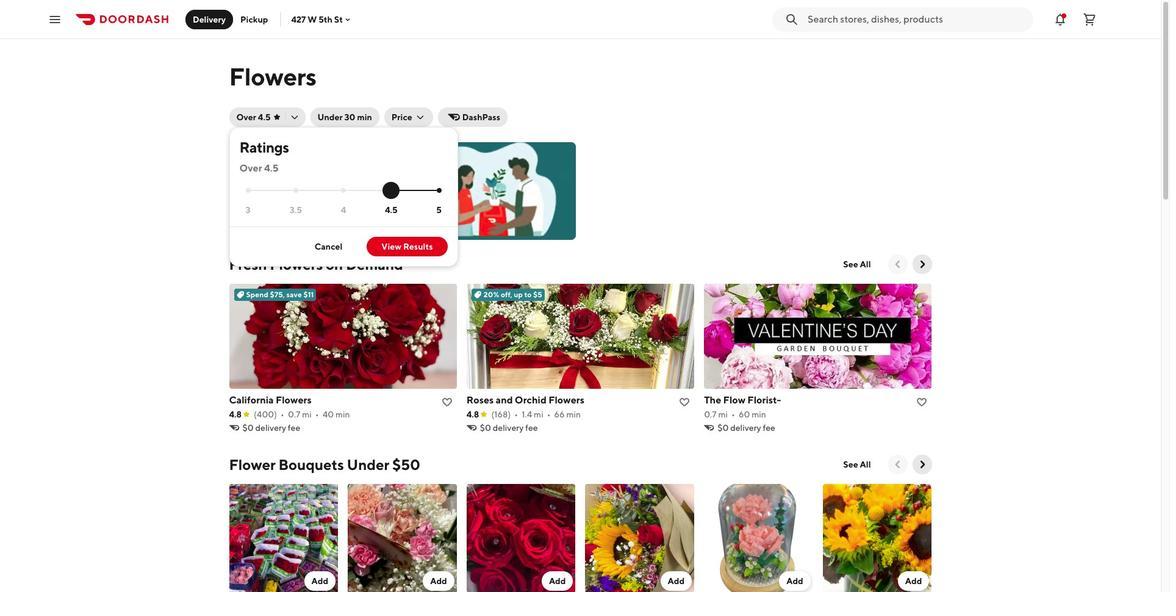 Task type: locate. For each thing, give the bounding box(es) containing it.
for
[[318, 196, 329, 206]]

1 vertical spatial previous button of carousel image
[[892, 458, 904, 471]]

delivery down 60
[[731, 423, 762, 433]]

3 mi from the left
[[719, 410, 728, 419]]

has
[[276, 220, 290, 230]]

min right 60
[[752, 410, 767, 419]]

min
[[357, 112, 372, 122], [336, 410, 350, 419], [567, 410, 581, 419], [752, 410, 767, 419]]

florist-
[[748, 394, 782, 406]]

1 mi from the left
[[302, 410, 312, 419]]

0 vertical spatial under
[[318, 112, 343, 122]]

over 4.5
[[237, 112, 271, 122], [240, 162, 279, 174]]

florist
[[386, 172, 408, 181]]

0 horizontal spatial the
[[244, 151, 265, 165]]

$​0 down the flow florist- 0.7 mi • 60 min
[[718, 423, 729, 433]]

all for demand
[[860, 259, 871, 269]]

mi left 40
[[302, 410, 312, 419]]

30
[[345, 112, 356, 122]]

$​0 delivery fee down "(168)"
[[480, 423, 538, 433]]

over
[[237, 112, 256, 122], [240, 162, 262, 174]]

to down a
[[363, 196, 371, 206]]

mi
[[302, 410, 312, 419], [534, 410, 544, 419], [719, 410, 728, 419]]

1 horizontal spatial 0.7
[[704, 410, 717, 419]]

2 previous button of carousel image from the top
[[892, 458, 904, 471]]

the for the flow florist- 0.7 mi • 60 min
[[704, 394, 722, 406]]

$​0 delivery fee down the '(400)'
[[243, 423, 300, 433]]

mi inside the flow florist- 0.7 mi • 60 min
[[719, 410, 728, 419]]

2 fee from the left
[[526, 423, 538, 433]]

• inside the flow florist- 0.7 mi • 60 min
[[732, 410, 735, 419]]

add button
[[304, 571, 336, 591], [304, 571, 336, 591], [423, 571, 455, 591], [423, 571, 455, 591], [542, 571, 573, 591], [661, 571, 692, 591], [780, 571, 811, 591], [780, 571, 811, 591], [898, 571, 930, 591], [898, 571, 930, 591]]

20% off, up to $5
[[484, 290, 542, 299]]

4.8 down california
[[229, 410, 242, 419]]

• right the '(400)'
[[281, 410, 284, 419]]

over 4.5 button
[[229, 107, 306, 127]]

1 vertical spatial see all
[[844, 460, 871, 469]]

view
[[382, 242, 402, 251]]

$​0 delivery fee
[[243, 423, 300, 433], [480, 423, 538, 433], [718, 423, 776, 433]]

1 vertical spatial all
[[860, 460, 871, 469]]

min inside the flow florist- 0.7 mi • 60 min
[[752, 410, 767, 419]]

your up performing
[[244, 184, 261, 193]]

• left 60
[[732, 410, 735, 419]]

see all link
[[836, 255, 879, 274], [836, 455, 879, 474]]

1 horizontal spatial the
[[704, 394, 722, 406]]

california flowers
[[229, 394, 312, 406]]

1 horizontal spatial fee
[[526, 423, 538, 433]]

1 see all from the top
[[844, 259, 871, 269]]

under inside button
[[318, 112, 343, 122]]

2 see from the top
[[844, 460, 859, 469]]

the
[[371, 172, 385, 181]]

all left next button of carousel icon
[[860, 259, 871, 269]]

to right out
[[310, 208, 318, 218]]

4.8
[[229, 410, 242, 419], [467, 410, 479, 419]]

• 0.7 mi • 40 min
[[281, 410, 350, 419]]

$​0 delivery fee down 60
[[718, 423, 776, 433]]

see all link for demand
[[836, 255, 879, 274]]

2 $​0 from the left
[[480, 423, 491, 433]]

flowers
[[229, 62, 316, 91], [244, 172, 274, 181], [270, 256, 323, 273], [276, 394, 312, 406], [549, 394, 585, 406]]

all left next button of carousel image
[[860, 460, 871, 469]]

66
[[555, 410, 565, 419]]

over 4.5 down the ratings
[[240, 162, 279, 174]]

$​0 down california
[[243, 423, 254, 433]]

0.7 left 60
[[704, 410, 717, 419]]

view results
[[382, 242, 433, 251]]

delivery button
[[186, 9, 233, 29]]

fee down 1.4
[[526, 423, 538, 433]]

performing
[[244, 196, 287, 206]]

4.8 down roses in the left bottom of the page
[[467, 410, 479, 419]]

5th
[[319, 14, 333, 24]]

handed
[[312, 184, 342, 193]]

previous button of carousel image
[[892, 258, 904, 270], [892, 458, 904, 471]]

4.5 up the ratings
[[258, 112, 271, 122]]

0 vertical spatial over 4.5
[[237, 112, 271, 122]]

fresh
[[229, 256, 267, 273]]

previous button of carousel image left next button of carousel icon
[[892, 258, 904, 270]]

0 vertical spatial your
[[244, 184, 261, 193]]

see all for flower bouquets under $50
[[844, 460, 871, 469]]

0 vertical spatial 4.5
[[258, 112, 271, 122]]

• left 40
[[315, 410, 319, 419]]

0.7
[[288, 410, 301, 419], [704, 410, 717, 419]]

flowers up • 0.7 mi • 40 min
[[276, 394, 312, 406]]

on
[[326, 256, 343, 273]]

4.5
[[258, 112, 271, 122], [264, 162, 279, 174], [385, 205, 398, 215]]

mi for flowers
[[302, 410, 312, 419]]

•
[[281, 410, 284, 419], [315, 410, 319, 419], [515, 410, 518, 419], [547, 410, 551, 419], [732, 410, 735, 419]]

all for $50
[[860, 460, 871, 469]]

and
[[496, 394, 513, 406]]

1 all from the top
[[860, 259, 871, 269]]

flower
[[386, 208, 410, 218]]

delivery down the '(400)'
[[255, 423, 286, 433]]

2 $​0 delivery fee from the left
[[480, 423, 538, 433]]

2 mi from the left
[[534, 410, 544, 419]]

to right up
[[525, 290, 532, 299]]

1 vertical spatial under
[[347, 456, 390, 473]]

0 horizontal spatial 0.7
[[288, 410, 301, 419]]

2 horizontal spatial $​0
[[718, 423, 729, 433]]

4.8 for california flowers
[[229, 410, 242, 419]]

$​0 for california
[[243, 423, 254, 433]]

st
[[334, 14, 343, 24]]

flowers up save
[[270, 256, 323, 273]]

0.7 down california flowers
[[288, 410, 301, 419]]

2 vertical spatial your
[[367, 208, 384, 218]]

1 see from the top
[[844, 259, 859, 269]]

ratings
[[240, 139, 289, 156]]

5 • from the left
[[732, 410, 735, 419]]

orchid
[[515, 394, 547, 406]]

0 vertical spatial see all
[[844, 259, 871, 269]]

1 $​0 delivery fee from the left
[[243, 423, 300, 433]]

arranged
[[324, 172, 358, 181]]

4.5 up choice,
[[264, 162, 279, 174]]

1 see all link from the top
[[836, 255, 879, 274]]

the inside the flow florist- 0.7 mi • 60 min
[[704, 394, 722, 406]]

$​0 down roses in the left bottom of the page
[[480, 423, 491, 433]]

your
[[244, 184, 261, 193], [373, 196, 390, 206], [367, 208, 384, 218]]

1 vertical spatial over 4.5
[[240, 162, 279, 174]]

4.5 down high
[[385, 205, 398, 215]]

delivery down please
[[244, 220, 275, 230]]

the up the 3 stars and over 'icon'
[[244, 151, 265, 165]]

1 horizontal spatial $​0 delivery fee
[[480, 423, 538, 433]]

under left 30 at the top left of page
[[318, 112, 343, 122]]

3 add from the left
[[549, 576, 566, 586]]

0 horizontal spatial $​0 delivery fee
[[243, 423, 300, 433]]

flowers are expertly arranged by the florist of your choice, then handed off to a high performing dasher for delivery to your door. please reach out to doordash if your flower delivery has any quality issues.
[[244, 172, 418, 230]]

1 • from the left
[[281, 410, 284, 419]]

off,
[[501, 290, 513, 299]]

min right '66'
[[567, 410, 581, 419]]

the left flow on the right
[[704, 394, 722, 406]]

2 see all link from the top
[[836, 455, 879, 474]]

0 horizontal spatial under
[[318, 112, 343, 122]]

view results button
[[367, 237, 448, 256]]

1 horizontal spatial mi
[[534, 410, 544, 419]]

3.5
[[290, 205, 302, 215]]

4.5 inside 'button'
[[258, 112, 271, 122]]

spend
[[246, 290, 269, 299]]

1 horizontal spatial under
[[347, 456, 390, 473]]

0 vertical spatial previous button of carousel image
[[892, 258, 904, 270]]

1 0.7 from the left
[[288, 410, 301, 419]]

see for flower bouquets under $50
[[844, 460, 859, 469]]

out
[[295, 208, 308, 218]]

0 vertical spatial all
[[860, 259, 871, 269]]

1 4.8 from the left
[[229, 410, 242, 419]]

flowers up over 4.5 'button'
[[229, 62, 316, 91]]

mi down flow on the right
[[719, 410, 728, 419]]

add
[[312, 576, 328, 586], [430, 576, 447, 586], [549, 576, 566, 586], [668, 576, 685, 586], [787, 576, 804, 586], [906, 576, 923, 586]]

5 stars and over image
[[437, 188, 442, 193]]

0 horizontal spatial mi
[[302, 410, 312, 419]]

fee down • 0.7 mi • 40 min
[[288, 423, 300, 433]]

mi right 1.4
[[534, 410, 544, 419]]

min right 30 at the top left of page
[[357, 112, 372, 122]]

0 vertical spatial over
[[237, 112, 256, 122]]

over up the 3 stars and over 'icon'
[[240, 162, 262, 174]]

reach
[[271, 208, 293, 218]]

mi for and
[[534, 410, 544, 419]]

delivery down "(168)"
[[493, 423, 524, 433]]

under
[[318, 112, 343, 122], [347, 456, 390, 473]]

0 horizontal spatial fee
[[288, 423, 300, 433]]

fee down florist-
[[763, 423, 776, 433]]

• left '66'
[[547, 410, 551, 419]]

the flow florist- 0.7 mi • 60 min
[[704, 394, 782, 419]]

all
[[860, 259, 871, 269], [860, 460, 871, 469]]

roses and orchid flowers
[[467, 394, 585, 406]]

0 horizontal spatial 4.8
[[229, 410, 242, 419]]

over up the ratings
[[237, 112, 256, 122]]

see
[[844, 259, 859, 269], [844, 460, 859, 469]]

$​0
[[243, 423, 254, 433], [480, 423, 491, 433], [718, 423, 729, 433]]

quality
[[307, 220, 333, 230]]

previous button of carousel image left next button of carousel image
[[892, 458, 904, 471]]

price button
[[384, 107, 433, 127]]

0 vertical spatial see
[[844, 259, 859, 269]]

previous button of carousel image for fresh flowers on demand
[[892, 258, 904, 270]]

1 fee from the left
[[288, 423, 300, 433]]

0 vertical spatial the
[[244, 151, 265, 165]]

1 horizontal spatial $​0
[[480, 423, 491, 433]]

a
[[366, 184, 370, 193]]

0 horizontal spatial $​0
[[243, 423, 254, 433]]

1 $​0 from the left
[[243, 423, 254, 433]]

delivery
[[193, 14, 226, 24]]

2 horizontal spatial mi
[[719, 410, 728, 419]]

2 see all from the top
[[844, 460, 871, 469]]

4
[[341, 205, 346, 215]]

under left $50
[[347, 456, 390, 473]]

1 vertical spatial the
[[704, 394, 722, 406]]

1 vertical spatial see
[[844, 460, 859, 469]]

flowers up '66'
[[549, 394, 585, 406]]

next button of carousel image
[[916, 458, 929, 471]]

2 4.8 from the left
[[467, 410, 479, 419]]

your right the "if"
[[367, 208, 384, 218]]

4.8 for roses and orchid flowers
[[467, 410, 479, 419]]

427
[[291, 14, 306, 24]]

1 horizontal spatial 4.8
[[467, 410, 479, 419]]

door.
[[392, 196, 412, 206]]

• left 1.4
[[515, 410, 518, 419]]

1 vertical spatial see all link
[[836, 455, 879, 474]]

fee
[[288, 423, 300, 433], [526, 423, 538, 433], [763, 423, 776, 433]]

0 vertical spatial see all link
[[836, 255, 879, 274]]

see all for fresh flowers on demand
[[844, 259, 871, 269]]

2 all from the top
[[860, 460, 871, 469]]

flowers up the 3 stars and over 'icon'
[[244, 172, 274, 181]]

60
[[739, 410, 750, 419]]

see all
[[844, 259, 871, 269], [844, 460, 871, 469]]

2 horizontal spatial fee
[[763, 423, 776, 433]]

1 previous button of carousel image from the top
[[892, 258, 904, 270]]

3 $​0 delivery fee from the left
[[718, 423, 776, 433]]

the highest quality
[[244, 151, 358, 165]]

your down high
[[373, 196, 390, 206]]

over 4.5 up the ratings
[[237, 112, 271, 122]]

2 horizontal spatial $​0 delivery fee
[[718, 423, 776, 433]]

3 fee from the left
[[763, 423, 776, 433]]

issues.
[[335, 220, 360, 230]]

over inside 'button'
[[237, 112, 256, 122]]

flower bouquets under $50
[[229, 456, 420, 473]]

2 vertical spatial 4.5
[[385, 205, 398, 215]]

2 0.7 from the left
[[704, 410, 717, 419]]



Task type: vqa. For each thing, say whether or not it's contained in the screenshot.
ct)
no



Task type: describe. For each thing, give the bounding box(es) containing it.
0 items, open order cart image
[[1083, 12, 1097, 27]]

1 vertical spatial over
[[240, 162, 262, 174]]

dasher
[[289, 196, 316, 206]]

expertly
[[290, 172, 322, 181]]

$75,
[[270, 290, 285, 299]]

save
[[287, 290, 302, 299]]

$11
[[304, 290, 314, 299]]

0.7 inside the flow florist- 0.7 mi • 60 min
[[704, 410, 717, 419]]

the for the highest quality
[[244, 151, 265, 165]]

Store search: begin typing to search for stores available on DoorDash text field
[[808, 13, 1027, 26]]

bouquets
[[279, 456, 344, 473]]

4 stars and over image
[[341, 188, 346, 193]]

20%
[[484, 290, 499, 299]]

under 30 min
[[318, 112, 372, 122]]

choice,
[[263, 184, 291, 193]]

flow
[[724, 394, 746, 406]]

roses
[[467, 394, 494, 406]]

previous button of carousel image for flower bouquets under $50
[[892, 458, 904, 471]]

delivery for california flowers
[[255, 423, 286, 433]]

flower bouquets under $50 link
[[229, 455, 420, 474]]

fresh flowers on demand
[[229, 256, 403, 273]]

off
[[344, 184, 354, 193]]

$5
[[533, 290, 542, 299]]

flowers inside flowers are expertly arranged by the florist of your choice, then handed off to a high performing dasher for delivery to your door. please reach out to doordash if your flower delivery has any quality issues.
[[244, 172, 274, 181]]

open menu image
[[48, 12, 62, 27]]

dashpass
[[462, 112, 501, 122]]

4 add from the left
[[668, 576, 685, 586]]

427 w 5th st
[[291, 14, 343, 24]]

427 w 5th st button
[[291, 14, 353, 24]]

high
[[372, 184, 389, 193]]

next button of carousel image
[[916, 258, 929, 270]]

price
[[392, 112, 412, 122]]

3
[[246, 205, 251, 215]]

delivery down 4 stars and over 'image'
[[331, 196, 362, 206]]

• 1.4 mi • 66 min
[[515, 410, 581, 419]]

3 stars and over image
[[246, 188, 251, 193]]

3.5 stars and over image
[[293, 188, 298, 193]]

1 vertical spatial your
[[373, 196, 390, 206]]

(168)
[[492, 410, 511, 419]]

dashpass button
[[438, 107, 508, 127]]

40
[[323, 410, 334, 419]]

fresh flowers on demand link
[[229, 255, 403, 274]]

quality
[[315, 151, 358, 165]]

pickup
[[241, 14, 268, 24]]

min inside button
[[357, 112, 372, 122]]

3 • from the left
[[515, 410, 518, 419]]

5
[[437, 205, 442, 215]]

fee for and
[[526, 423, 538, 433]]

4 • from the left
[[547, 410, 551, 419]]

flower
[[229, 456, 276, 473]]

pickup button
[[233, 9, 276, 29]]

5 add from the left
[[787, 576, 804, 586]]

delivery for the flow florist-
[[731, 423, 762, 433]]

highest
[[268, 151, 313, 165]]

demand
[[346, 256, 403, 273]]

results
[[403, 242, 433, 251]]

are
[[276, 172, 288, 181]]

see for fresh flowers on demand
[[844, 259, 859, 269]]

$​0 delivery fee for and
[[480, 423, 538, 433]]

by
[[360, 172, 370, 181]]

1 vertical spatial 4.5
[[264, 162, 279, 174]]

2 • from the left
[[315, 410, 319, 419]]

6 add from the left
[[906, 576, 923, 586]]

3 $​0 from the left
[[718, 423, 729, 433]]

notification bell image
[[1054, 12, 1068, 27]]

delivery for roses and orchid flowers
[[493, 423, 524, 433]]

1 add from the left
[[312, 576, 328, 586]]

$50
[[392, 456, 420, 473]]

any
[[291, 220, 305, 230]]

doordash
[[319, 208, 359, 218]]

under 30 min button
[[310, 107, 380, 127]]

up
[[514, 290, 523, 299]]

spend $75, save $11
[[246, 290, 314, 299]]

cancel
[[315, 242, 343, 251]]

2 add from the left
[[430, 576, 447, 586]]

if
[[360, 208, 365, 218]]

cancel button
[[300, 237, 357, 256]]

see all link for $50
[[836, 455, 879, 474]]

min right 40
[[336, 410, 350, 419]]

(400)
[[254, 410, 277, 419]]

w
[[308, 14, 317, 24]]

to left a
[[356, 184, 364, 193]]

then
[[292, 184, 310, 193]]

1.4
[[522, 410, 532, 419]]

$​0 delivery fee for flowers
[[243, 423, 300, 433]]

over 4.5 inside over 4.5 'button'
[[237, 112, 271, 122]]

california
[[229, 394, 274, 406]]

fee for flowers
[[288, 423, 300, 433]]

of
[[410, 172, 418, 181]]

please
[[244, 208, 270, 218]]

$​0 for roses
[[480, 423, 491, 433]]



